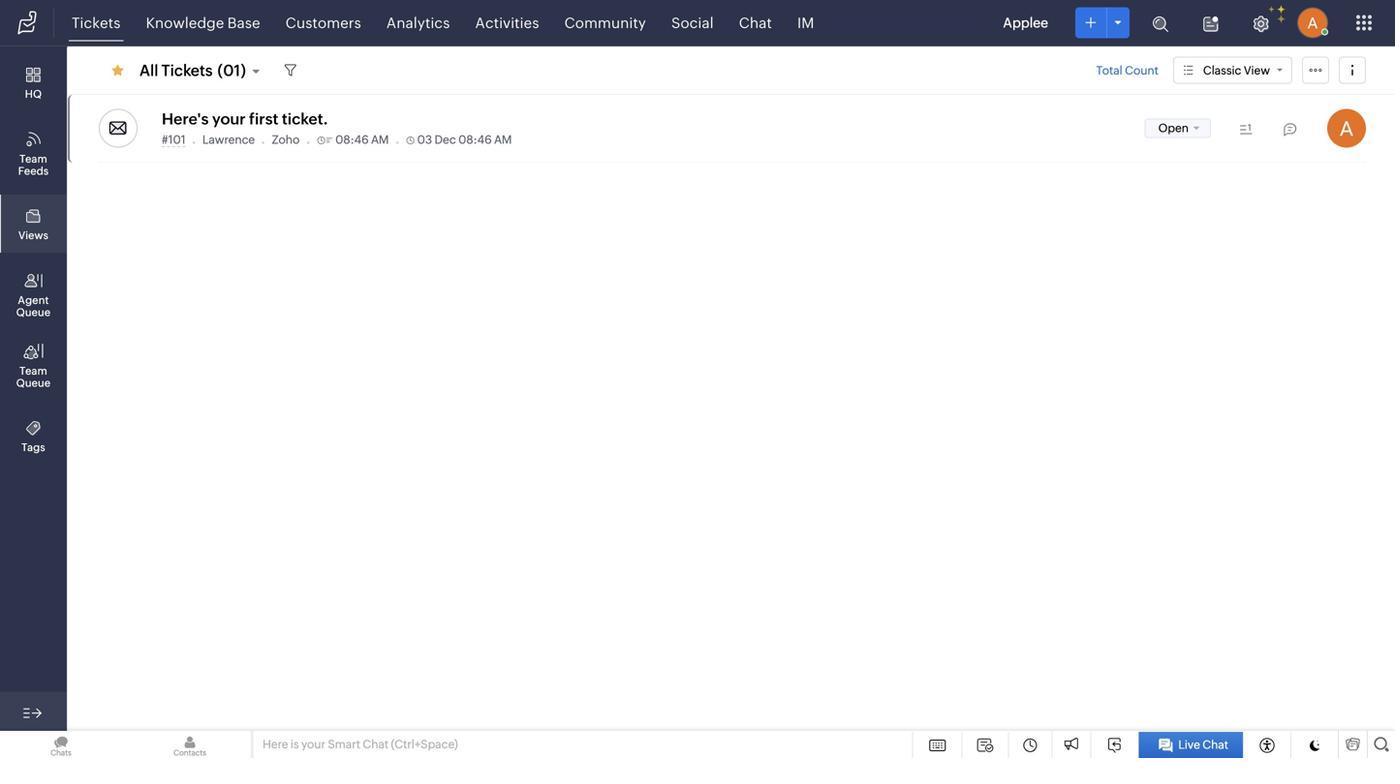 Task type: describe. For each thing, give the bounding box(es) containing it.
activities link
[[465, 3, 550, 42]]

#101 link
[[162, 133, 186, 146]]

im link
[[787, 3, 825, 42]]

1 vertical spatial tickets
[[161, 61, 213, 79]]

views
[[18, 230, 48, 242]]

ticket.
[[282, 110, 328, 128]]

open button
[[1145, 119, 1211, 138]]

customers link
[[275, 3, 372, 42]]

hq link
[[0, 53, 67, 111]]

01
[[223, 61, 240, 79]]

here is your smart chat (ctrl+space)
[[263, 738, 458, 751]]

0 horizontal spatial chat
[[363, 738, 389, 751]]

1 vertical spatial apple lee image
[[1327, 109, 1366, 148]]

dec
[[435, 133, 456, 146]]

)
[[240, 61, 246, 79]]

tickets link
[[61, 3, 131, 42]]

social link
[[661, 3, 724, 42]]

lawrence
[[202, 133, 255, 146]]

agent
[[18, 294, 49, 306]]

classic
[[1203, 64, 1242, 77]]

3 . from the left
[[306, 129, 311, 147]]

team for queue
[[19, 365, 47, 377]]

total count button
[[1096, 64, 1159, 77]]

total
[[1096, 64, 1123, 77]]

my information (u), apple lee, agent online element
[[1297, 7, 1328, 38]]

lawrence link
[[202, 131, 255, 149]]

first
[[249, 110, 278, 128]]

notification image
[[1204, 16, 1219, 32]]

im
[[797, 14, 814, 31]]

total count
[[1096, 64, 1159, 77]]

team queue link
[[0, 336, 67, 394]]

applee
[[1003, 15, 1048, 31]]

customers
[[286, 14, 361, 31]]

(
[[218, 61, 223, 79]]

created on 01 dec 2023 08:46 am element
[[316, 131, 389, 149]]

zoho
[[272, 133, 300, 146]]

tags
[[21, 442, 45, 454]]

feeds
[[18, 165, 49, 177]]

team feeds
[[18, 153, 49, 177]]

globalsearch image
[[1153, 16, 1168, 32]]

0 vertical spatial your
[[212, 110, 246, 128]]

2 08:46 from the left
[[458, 133, 492, 146]]

is
[[291, 738, 299, 751]]

here
[[263, 738, 288, 751]]

2 horizontal spatial chat
[[1203, 739, 1229, 752]]

knowledge
[[146, 14, 224, 31]]

all tickets ( 01 )
[[140, 61, 246, 79]]

analytics
[[386, 14, 450, 31]]

team feeds link
[[0, 124, 67, 182]]

add new ticket image
[[1075, 16, 1106, 29]]

team for feeds
[[19, 153, 47, 165]]

#101
[[162, 133, 186, 146]]

community
[[564, 14, 646, 31]]

2 am from the left
[[494, 133, 512, 146]]

tags link
[[0, 407, 67, 465]]

setup image
[[1254, 16, 1269, 32]]



Task type: locate. For each thing, give the bounding box(es) containing it.
here's your first ticket.
[[162, 110, 328, 128]]

am
[[371, 133, 389, 146], [494, 133, 512, 146]]

base
[[227, 14, 260, 31]]

08:46
[[335, 133, 369, 146], [458, 133, 492, 146]]

. down first on the left of page
[[261, 129, 266, 147]]

1 08:46 from the left
[[335, 133, 369, 146]]

your up #101 . lawrence . zoho .
[[212, 110, 246, 128]]

03 dec 08:46 am
[[417, 133, 512, 146]]

social
[[671, 14, 714, 31]]

0 horizontal spatial tickets
[[72, 14, 121, 31]]

classic view button
[[1173, 57, 1292, 84]]

analytics link
[[376, 3, 461, 42]]

4 . from the left
[[395, 129, 400, 147]]

am left 03
[[371, 133, 389, 146]]

agent queue link
[[0, 265, 67, 324]]

1 button
[[1240, 119, 1252, 137]]

08:46 right zoho
[[335, 133, 369, 146]]

team
[[19, 153, 47, 165], [19, 365, 47, 377]]

am right dec
[[494, 133, 512, 146]]

0 vertical spatial team
[[19, 153, 47, 165]]

2 queue from the top
[[16, 377, 51, 389]]

agent queue
[[16, 294, 51, 319]]

queue
[[16, 306, 51, 319], [16, 377, 51, 389]]

here's
[[162, 110, 209, 128]]

due on 03 dec 2023 08:46 am element
[[406, 131, 512, 149]]

all
[[140, 61, 158, 79]]

1 am from the left
[[371, 133, 389, 146]]

zoho link
[[272, 131, 300, 149]]

tickets
[[72, 14, 121, 31], [161, 61, 213, 79]]

quick action dropdown image
[[1115, 20, 1121, 26]]

live chat
[[1179, 739, 1229, 752]]

queue up tags link
[[16, 377, 51, 389]]

chat left im
[[739, 14, 772, 31]]

comment image
[[1284, 124, 1296, 136]]

team inside team feeds
[[19, 153, 47, 165]]

hq
[[25, 88, 42, 100]]

queue inside 'link'
[[16, 377, 51, 389]]

tickets left knowledge
[[72, 14, 121, 31]]

chat
[[739, 14, 772, 31], [363, 738, 389, 751], [1203, 739, 1229, 752]]

1 horizontal spatial am
[[494, 133, 512, 146]]

contacts image
[[129, 732, 251, 759]]

team up tags link
[[19, 365, 47, 377]]

queue for agent
[[16, 306, 51, 319]]

1 . from the left
[[191, 129, 197, 147]]

open
[[1158, 122, 1189, 135]]

. right #101 link
[[191, 129, 197, 147]]

0 vertical spatial apple lee image
[[1298, 8, 1327, 37]]

knowledge base
[[146, 14, 260, 31]]

0 horizontal spatial your
[[212, 110, 246, 128]]

here's your first ticket. link
[[162, 110, 328, 128]]

knowledge base link
[[135, 3, 271, 42]]

08:46 am
[[335, 133, 389, 146]]

your right is
[[301, 738, 325, 751]]

company logo image
[[16, 11, 39, 34], [16, 11, 39, 34]]

1 vertical spatial queue
[[16, 377, 51, 389]]

smart
[[328, 738, 360, 751]]

count
[[1125, 64, 1159, 77]]

1 queue from the top
[[16, 306, 51, 319]]

. left 03
[[395, 129, 400, 147]]

2 . from the left
[[261, 129, 266, 147]]

team down "hq"
[[19, 153, 47, 165]]

chat link
[[728, 3, 783, 42]]

0 horizontal spatial 08:46
[[335, 133, 369, 146]]

08:46 right dec
[[458, 133, 492, 146]]

view
[[1244, 64, 1270, 77]]

2 team from the top
[[19, 365, 47, 377]]

team inside the team queue
[[19, 365, 47, 377]]

1 team from the top
[[19, 153, 47, 165]]

activities
[[475, 14, 539, 31]]

1 horizontal spatial tickets
[[161, 61, 213, 79]]

your
[[212, 110, 246, 128], [301, 738, 325, 751]]

team queue
[[16, 365, 51, 389]]

views link
[[0, 195, 67, 253]]

queue for team
[[16, 377, 51, 389]]

0 horizontal spatial am
[[371, 133, 389, 146]]

(ctrl+space)
[[391, 738, 458, 751]]

live
[[1179, 739, 1200, 752]]

#101 . lawrence . zoho .
[[162, 129, 311, 147]]

chat right live
[[1203, 739, 1229, 752]]

chats image
[[0, 732, 122, 759]]

1 vertical spatial your
[[301, 738, 325, 751]]

. down ticket.
[[306, 129, 311, 147]]

1
[[1248, 122, 1251, 132]]

tickets left ( at the left of the page
[[161, 61, 213, 79]]

0 vertical spatial tickets
[[72, 14, 121, 31]]

1 horizontal spatial your
[[301, 738, 325, 751]]

0 vertical spatial queue
[[16, 306, 51, 319]]

1 horizontal spatial chat
[[739, 14, 772, 31]]

filter image
[[284, 63, 297, 77]]

community link
[[554, 3, 657, 42]]

apple lee image
[[1298, 8, 1327, 37], [1327, 109, 1366, 148]]

apple lee image right comment image
[[1327, 109, 1366, 148]]

.
[[191, 129, 197, 147], [261, 129, 266, 147], [306, 129, 311, 147], [395, 129, 400, 147]]

1 vertical spatial team
[[19, 365, 47, 377]]

tickets inside "link"
[[72, 14, 121, 31]]

queue up team queue 'link'
[[16, 306, 51, 319]]

chat right smart
[[363, 738, 389, 751]]

more icon: sort by image
[[1308, 62, 1323, 78]]

03
[[417, 133, 432, 146]]

classic view
[[1203, 64, 1270, 77]]

1 horizontal spatial 08:46
[[458, 133, 492, 146]]

apple lee image up more icon: sort by
[[1298, 8, 1327, 37]]



